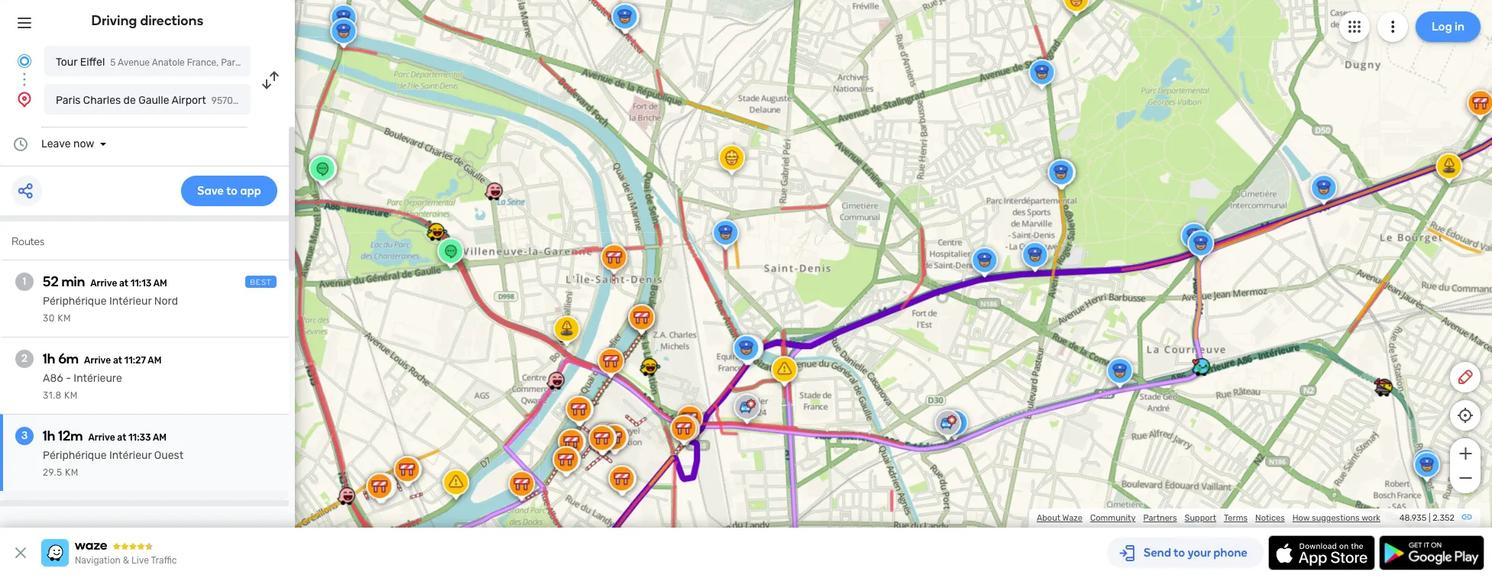 Task type: describe. For each thing, give the bounding box(es) containing it.
pencil image
[[1456, 368, 1475, 387]]

1h for 1h 6m
[[43, 351, 55, 368]]

arrive for 52 min
[[90, 278, 117, 289]]

11:27
[[124, 355, 146, 366]]

work
[[1362, 513, 1381, 523]]

nord
[[154, 295, 178, 308]]

eiffel
[[80, 56, 105, 69]]

location image
[[15, 90, 34, 109]]

11:33
[[128, 432, 151, 443]]

km for 6m
[[64, 390, 78, 401]]

airport
[[172, 94, 206, 107]]

at for 6m
[[113, 355, 122, 366]]

min
[[61, 274, 85, 290]]

best
[[250, 278, 272, 287]]

a86 - intérieure 31.8 km
[[43, 372, 122, 401]]

am for 12m
[[153, 432, 167, 443]]

11:13
[[130, 278, 151, 289]]

1
[[23, 275, 26, 288]]

driving
[[91, 12, 137, 29]]

community link
[[1090, 513, 1136, 523]]

29.5
[[43, 468, 62, 478]]

am for min
[[153, 278, 167, 289]]

live
[[131, 556, 149, 566]]

52
[[43, 274, 59, 290]]

partners
[[1143, 513, 1177, 523]]

-
[[66, 372, 71, 385]]

suggestions
[[1312, 513, 1360, 523]]

france,
[[187, 57, 219, 68]]

paris,
[[221, 57, 245, 68]]

31.8
[[43, 390, 62, 401]]

2.352
[[1433, 513, 1455, 523]]

partners link
[[1143, 513, 1177, 523]]

5
[[110, 57, 116, 68]]

1h 12m arrive at 11:33 am
[[43, 428, 167, 445]]

1h 6m arrive at 11:27 am
[[43, 351, 162, 368]]

leave now
[[41, 138, 94, 151]]

avenue
[[118, 57, 150, 68]]

zoom out image
[[1456, 469, 1475, 487]]

intérieur for 52 min
[[109, 295, 152, 308]]

leave
[[41, 138, 71, 151]]

am for 6m
[[148, 355, 162, 366]]

ouest
[[154, 449, 184, 462]]

france
[[247, 57, 276, 68]]

12m
[[58, 428, 83, 445]]

arrive for 1h 12m
[[88, 432, 115, 443]]

paris charles de gaulle airport button
[[44, 84, 251, 115]]

notices link
[[1255, 513, 1285, 523]]



Task type: locate. For each thing, give the bounding box(es) containing it.
intérieur down 11:33
[[109, 449, 152, 462]]

périphérique for 12m
[[43, 449, 107, 462]]

1 vertical spatial 1h
[[43, 428, 55, 445]]

0 vertical spatial intérieur
[[109, 295, 152, 308]]

zoom in image
[[1456, 445, 1475, 463]]

about
[[1037, 513, 1061, 523]]

paris
[[56, 94, 81, 107]]

périphérique intérieur nord 30 km
[[43, 295, 178, 324]]

at
[[119, 278, 128, 289], [113, 355, 122, 366], [117, 432, 126, 443]]

1h left 6m
[[43, 351, 55, 368]]

1 vertical spatial intérieur
[[109, 449, 152, 462]]

périphérique down min
[[43, 295, 107, 308]]

am up nord
[[153, 278, 167, 289]]

current location image
[[15, 52, 34, 70]]

how suggestions work link
[[1293, 513, 1381, 523]]

1h left 12m at the left of the page
[[43, 428, 55, 445]]

anatole
[[152, 57, 185, 68]]

intérieur
[[109, 295, 152, 308], [109, 449, 152, 462]]

2 périphérique from the top
[[43, 449, 107, 462]]

30
[[43, 313, 55, 324]]

km for 12m
[[65, 468, 78, 478]]

waze
[[1063, 513, 1083, 523]]

1 vertical spatial km
[[64, 390, 78, 401]]

|
[[1429, 513, 1431, 523]]

km for min
[[58, 313, 71, 324]]

1h for 1h 12m
[[43, 428, 55, 445]]

arrive up the périphérique intérieur ouest 29.5 km
[[88, 432, 115, 443]]

km inside a86 - intérieure 31.8 km
[[64, 390, 78, 401]]

navigation
[[75, 556, 121, 566]]

tour
[[56, 56, 77, 69]]

traffic
[[151, 556, 177, 566]]

am right 11:33
[[153, 432, 167, 443]]

notices
[[1255, 513, 1285, 523]]

km inside the périphérique intérieur ouest 29.5 km
[[65, 468, 78, 478]]

1 vertical spatial at
[[113, 355, 122, 366]]

48.935
[[1400, 513, 1427, 523]]

clock image
[[11, 135, 30, 154]]

charles
[[83, 94, 121, 107]]

1 intérieur from the top
[[109, 295, 152, 308]]

périphérique
[[43, 295, 107, 308], [43, 449, 107, 462]]

at left 11:33
[[117, 432, 126, 443]]

driving directions
[[91, 12, 204, 29]]

at for min
[[119, 278, 128, 289]]

arrive
[[90, 278, 117, 289], [84, 355, 111, 366], [88, 432, 115, 443]]

about waze link
[[1037, 513, 1083, 523]]

paris charles de gaulle airport
[[56, 94, 206, 107]]

a86
[[43, 372, 63, 385]]

intérieur inside the périphérique intérieur nord 30 km
[[109, 295, 152, 308]]

at inside 52 min arrive at 11:13 am
[[119, 278, 128, 289]]

2 vertical spatial arrive
[[88, 432, 115, 443]]

link image
[[1461, 511, 1473, 523]]

km right the 30
[[58, 313, 71, 324]]

périphérique down 12m at the left of the page
[[43, 449, 107, 462]]

52 min arrive at 11:13 am
[[43, 274, 167, 290]]

48.935 | 2.352
[[1400, 513, 1455, 523]]

navigation & live traffic
[[75, 556, 177, 566]]

arrive up 'intérieure'
[[84, 355, 111, 366]]

0 vertical spatial périphérique
[[43, 295, 107, 308]]

arrive inside 52 min arrive at 11:13 am
[[90, 278, 117, 289]]

at left 11:27
[[113, 355, 122, 366]]

2 vertical spatial km
[[65, 468, 78, 478]]

arrive inside 1h 6m arrive at 11:27 am
[[84, 355, 111, 366]]

support
[[1185, 513, 1216, 523]]

0 vertical spatial km
[[58, 313, 71, 324]]

at inside 1h 6m arrive at 11:27 am
[[113, 355, 122, 366]]

&
[[123, 556, 129, 566]]

périphérique inside the périphérique intérieur nord 30 km
[[43, 295, 107, 308]]

2 vertical spatial am
[[153, 432, 167, 443]]

intérieur inside the périphérique intérieur ouest 29.5 km
[[109, 449, 152, 462]]

km
[[58, 313, 71, 324], [64, 390, 78, 401], [65, 468, 78, 478]]

terms
[[1224, 513, 1248, 523]]

intérieur for 1h 12m
[[109, 449, 152, 462]]

terms link
[[1224, 513, 1248, 523]]

km right 29.5 at the bottom of page
[[65, 468, 78, 478]]

0 vertical spatial arrive
[[90, 278, 117, 289]]

at left 11:13
[[119, 278, 128, 289]]

km down -
[[64, 390, 78, 401]]

1 vertical spatial arrive
[[84, 355, 111, 366]]

directions
[[140, 12, 204, 29]]

périphérique for min
[[43, 295, 107, 308]]

how
[[1293, 513, 1310, 523]]

2 1h from the top
[[43, 428, 55, 445]]

périphérique inside the périphérique intérieur ouest 29.5 km
[[43, 449, 107, 462]]

1h
[[43, 351, 55, 368], [43, 428, 55, 445]]

2 vertical spatial at
[[117, 432, 126, 443]]

about waze community partners support terms notices how suggestions work
[[1037, 513, 1381, 523]]

routes
[[11, 235, 45, 248]]

arrive inside 1h 12m arrive at 11:33 am
[[88, 432, 115, 443]]

am right 11:27
[[148, 355, 162, 366]]

de
[[123, 94, 136, 107]]

0 vertical spatial am
[[153, 278, 167, 289]]

now
[[73, 138, 94, 151]]

am inside 1h 12m arrive at 11:33 am
[[153, 432, 167, 443]]

1 vertical spatial périphérique
[[43, 449, 107, 462]]

at inside 1h 12m arrive at 11:33 am
[[117, 432, 126, 443]]

arrive up the périphérique intérieur nord 30 km
[[90, 278, 117, 289]]

x image
[[11, 544, 30, 562]]

périphérique intérieur ouest 29.5 km
[[43, 449, 184, 478]]

1 périphérique from the top
[[43, 295, 107, 308]]

am
[[153, 278, 167, 289], [148, 355, 162, 366], [153, 432, 167, 443]]

0 vertical spatial at
[[119, 278, 128, 289]]

community
[[1090, 513, 1136, 523]]

am inside 52 min arrive at 11:13 am
[[153, 278, 167, 289]]

am inside 1h 6m arrive at 11:27 am
[[148, 355, 162, 366]]

2 intérieur from the top
[[109, 449, 152, 462]]

arrive for 1h 6m
[[84, 355, 111, 366]]

intérieure
[[74, 372, 122, 385]]

1 1h from the top
[[43, 351, 55, 368]]

tour eiffel 5 avenue anatole france, paris, france
[[56, 56, 276, 69]]

support link
[[1185, 513, 1216, 523]]

2
[[21, 352, 27, 365]]

0 vertical spatial 1h
[[43, 351, 55, 368]]

6m
[[58, 351, 79, 368]]

km inside the périphérique intérieur nord 30 km
[[58, 313, 71, 324]]

at for 12m
[[117, 432, 126, 443]]

1 vertical spatial am
[[148, 355, 162, 366]]

3
[[21, 429, 28, 442]]

intérieur down 11:13
[[109, 295, 152, 308]]

gaulle
[[138, 94, 169, 107]]



Task type: vqa. For each thing, say whether or not it's contained in the screenshot.
Zoom in "image"
yes



